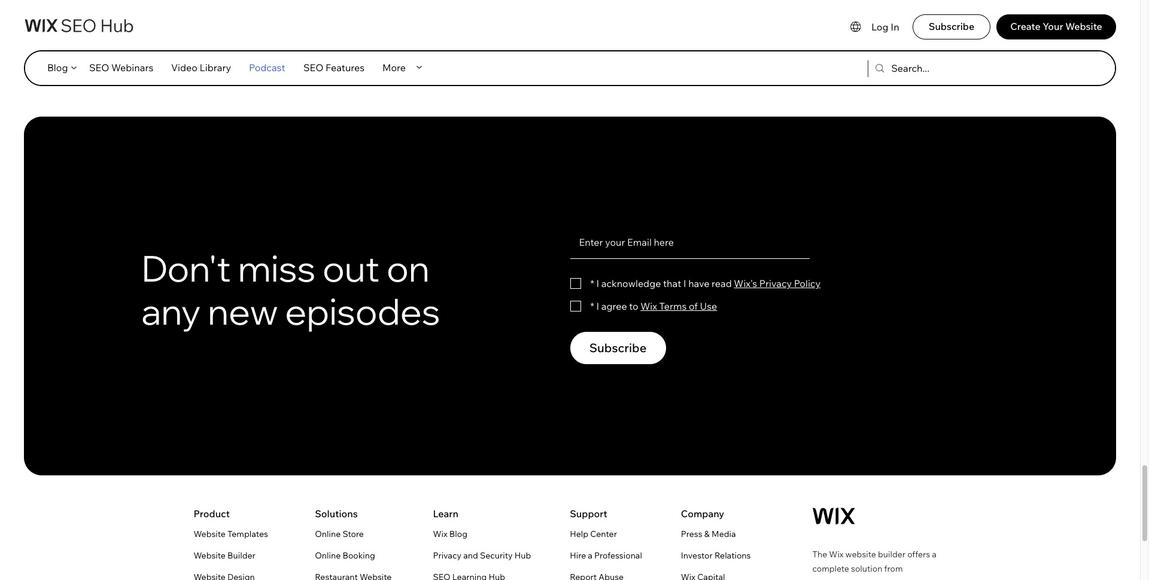 Task type: describe. For each thing, give the bounding box(es) containing it.
library
[[200, 62, 231, 74]]

acknowledge
[[601, 278, 661, 290]]

relations
[[715, 551, 751, 562]]

hire a professional
[[570, 551, 642, 562]]

website templates
[[194, 529, 268, 540]]

online booking link
[[315, 549, 375, 563]]

store
[[343, 529, 364, 540]]

website for website templates
[[194, 529, 226, 540]]

wix inside the wix website builder offers a complete solution from enterprise-grade infrastructu
[[829, 550, 844, 560]]

subscribe for subscribe "link"
[[929, 20, 975, 32]]

online store
[[315, 529, 364, 540]]

0 vertical spatial blog
[[47, 62, 68, 74]]

i for * i agree to wix terms of use
[[596, 301, 599, 313]]

any
[[141, 289, 201, 334]]

log
[[871, 21, 889, 33]]

features
[[326, 62, 365, 74]]

seo webinars
[[89, 62, 153, 74]]

wix logo, homepage image
[[812, 508, 855, 525]]

subscribe link
[[913, 14, 991, 40]]

online booking
[[315, 551, 375, 562]]

hire
[[570, 551, 586, 562]]

templates
[[227, 529, 268, 540]]

subscribe for the subscribe button at the bottom of the page
[[589, 341, 647, 356]]

website templates link
[[194, 527, 268, 542]]

and
[[463, 551, 478, 562]]

the wix website builder offers a complete solution from enterprise-grade infrastructu
[[812, 550, 937, 581]]

seo for seo features
[[303, 62, 324, 74]]

investor
[[681, 551, 713, 562]]

seo features link
[[294, 56, 373, 80]]

use
[[700, 301, 717, 313]]

have
[[688, 278, 710, 290]]

wix terms of use link
[[638, 301, 717, 313]]

0 vertical spatial wix
[[641, 301, 657, 313]]

online for online store
[[315, 529, 341, 540]]

help
[[570, 529, 588, 540]]

website inside 'link'
[[1065, 20, 1102, 32]]

website
[[846, 550, 876, 560]]

offers
[[907, 550, 930, 560]]

create your website link
[[997, 14, 1116, 40]]

subscribe button
[[570, 332, 666, 365]]

Search... search field
[[891, 55, 989, 82]]

that
[[663, 278, 681, 290]]

terms
[[659, 301, 687, 313]]

in
[[891, 21, 899, 33]]

new
[[208, 289, 278, 334]]

help center
[[570, 529, 617, 540]]

website builder
[[194, 551, 255, 562]]

hire a professional link
[[570, 549, 642, 563]]

privacy and security hub link
[[433, 549, 531, 563]]

support
[[570, 508, 607, 520]]

security
[[480, 551, 513, 562]]

press & media link
[[681, 527, 736, 542]]

read
[[712, 278, 732, 290]]

booking
[[343, 551, 375, 562]]

company
[[681, 508, 724, 520]]

wix blog
[[433, 529, 467, 540]]

i right that
[[683, 278, 686, 290]]

hub
[[515, 551, 531, 562]]

center
[[590, 529, 617, 540]]

podcast link
[[240, 56, 294, 80]]

&
[[704, 529, 710, 540]]

media
[[712, 529, 736, 540]]

* i acknowledge that i have read wix's privacy policy
[[590, 278, 821, 290]]

0 vertical spatial privacy
[[759, 278, 792, 290]]

agree
[[601, 301, 627, 313]]

to
[[629, 301, 638, 313]]



Task type: locate. For each thing, give the bounding box(es) containing it.
2 * from the top
[[590, 301, 594, 313]]

0 horizontal spatial privacy
[[433, 551, 461, 562]]

1 horizontal spatial a
[[932, 550, 937, 560]]

wix
[[641, 301, 657, 313], [433, 529, 447, 540], [829, 550, 844, 560]]

learn
[[433, 508, 458, 520]]

* i agree to wix terms of use
[[590, 301, 717, 313]]

wix right to
[[641, 301, 657, 313]]

1 horizontal spatial subscribe
[[929, 20, 975, 32]]

out
[[323, 246, 380, 291]]

the
[[812, 550, 827, 560]]

wix blog link
[[433, 527, 467, 542]]

seo features
[[303, 62, 365, 74]]

press
[[681, 529, 702, 540]]

investor relations
[[681, 551, 751, 562]]

1 horizontal spatial privacy
[[759, 278, 792, 290]]

privacy and security hub
[[433, 551, 531, 562]]

* for * i acknowledge that i have read wix's privacy policy
[[590, 278, 594, 290]]

seo left webinars
[[89, 62, 109, 74]]

help center link
[[570, 527, 617, 542]]

subscribe
[[929, 20, 975, 32], [589, 341, 647, 356]]

1 vertical spatial blog
[[449, 529, 467, 540]]

website down product
[[194, 529, 226, 540]]

None search field
[[868, 55, 1014, 82]]

1 horizontal spatial seo
[[303, 62, 324, 74]]

podcast
[[249, 62, 285, 74]]

1 * from the top
[[590, 278, 594, 290]]

wix's privacy policy link
[[732, 278, 821, 290]]

2 horizontal spatial wix
[[829, 550, 844, 560]]

seo for seo webinars
[[89, 62, 109, 74]]

a right hire
[[588, 551, 593, 562]]

press & media
[[681, 529, 736, 540]]

video
[[171, 62, 197, 74]]

i
[[596, 278, 599, 290], [683, 278, 686, 290], [596, 301, 599, 313]]

video library
[[171, 62, 231, 74]]

*
[[590, 278, 594, 290], [590, 301, 594, 313]]

on
[[387, 246, 430, 291]]

builder
[[878, 550, 906, 560]]

2 vertical spatial wix
[[829, 550, 844, 560]]

0 horizontal spatial wix
[[433, 529, 447, 540]]

2 online from the top
[[315, 551, 341, 562]]

0 vertical spatial subscribe
[[929, 20, 975, 32]]

from
[[884, 564, 903, 575]]

0 horizontal spatial a
[[588, 551, 593, 562]]

1 vertical spatial subscribe
[[589, 341, 647, 356]]

online store link
[[315, 527, 364, 542]]

i for * i acknowledge that i have read wix's privacy policy
[[596, 278, 599, 290]]

privacy
[[759, 278, 792, 290], [433, 551, 461, 562]]

2 vertical spatial website
[[194, 551, 226, 562]]

* left agree
[[590, 301, 594, 313]]

enterprise-
[[812, 578, 855, 581]]

1 vertical spatial website
[[194, 529, 226, 540]]

online
[[315, 529, 341, 540], [315, 551, 341, 562]]

website right your on the top right
[[1065, 20, 1102, 32]]

product
[[194, 508, 230, 520]]

i left agree
[[596, 301, 599, 313]]

website for website builder
[[194, 551, 226, 562]]

more
[[382, 62, 406, 74]]

1 horizontal spatial wix
[[641, 301, 657, 313]]

seo left features at the left top of the page
[[303, 62, 324, 74]]

log in
[[871, 21, 899, 33]]

website builder link
[[194, 549, 255, 563]]

create
[[1010, 20, 1041, 32]]

online down solutions at the bottom of the page
[[315, 529, 341, 540]]

a inside the wix website builder offers a complete solution from enterprise-grade infrastructu
[[932, 550, 937, 560]]

investor relations link
[[681, 549, 751, 563]]

1 vertical spatial wix
[[433, 529, 447, 540]]

privacy inside privacy and security hub link
[[433, 551, 461, 562]]

wix's
[[734, 278, 757, 290]]

don't miss out on any new episodes
[[141, 246, 440, 334]]

subscribe inside "link"
[[929, 20, 975, 32]]

2 seo from the left
[[303, 62, 324, 74]]

wix up complete
[[829, 550, 844, 560]]

episodes
[[285, 289, 440, 334]]

Enter your Email here email field
[[570, 227, 810, 259]]

1 vertical spatial online
[[315, 551, 341, 562]]

wix down learn
[[433, 529, 447, 540]]

solutions
[[315, 508, 358, 520]]

1 online from the top
[[315, 529, 341, 540]]

1 vertical spatial *
[[590, 301, 594, 313]]

i left the acknowledge
[[596, 278, 599, 290]]

0 vertical spatial *
[[590, 278, 594, 290]]

0 horizontal spatial subscribe
[[589, 341, 647, 356]]

builder
[[227, 551, 255, 562]]

video library link
[[162, 56, 240, 80]]

create your website
[[1010, 20, 1102, 32]]

seo webinars link
[[80, 56, 162, 80]]

a
[[932, 550, 937, 560], [588, 551, 593, 562]]

solution
[[851, 564, 883, 575]]

seo
[[89, 62, 109, 74], [303, 62, 324, 74]]

1 horizontal spatial blog
[[449, 529, 467, 540]]

website
[[1065, 20, 1102, 32], [194, 529, 226, 540], [194, 551, 226, 562]]

* left the acknowledge
[[590, 278, 594, 290]]

privacy right wix's
[[759, 278, 792, 290]]

policy
[[794, 278, 821, 290]]

webinars
[[111, 62, 153, 74]]

0 vertical spatial online
[[315, 529, 341, 540]]

log in link
[[871, 15, 907, 39]]

online for online booking
[[315, 551, 341, 562]]

professional
[[594, 551, 642, 562]]

0 horizontal spatial blog
[[47, 62, 68, 74]]

a right 'offers'
[[932, 550, 937, 560]]

blog
[[47, 62, 68, 74], [449, 529, 467, 540]]

subscribe inside button
[[589, 341, 647, 356]]

0 vertical spatial website
[[1065, 20, 1102, 32]]

1 vertical spatial privacy
[[433, 551, 461, 562]]

don't
[[141, 246, 231, 291]]

1 seo from the left
[[89, 62, 109, 74]]

subscribe down agree
[[589, 341, 647, 356]]

website down website templates link
[[194, 551, 226, 562]]

complete
[[812, 564, 849, 575]]

* for * i agree to wix terms of use
[[590, 301, 594, 313]]

online inside 'link'
[[315, 529, 341, 540]]

miss
[[238, 246, 316, 291]]

of
[[689, 301, 698, 313]]

subscribe up search... search field on the right of page
[[929, 20, 975, 32]]

privacy down 'wix blog' link
[[433, 551, 461, 562]]

online down online store
[[315, 551, 341, 562]]

0 horizontal spatial seo
[[89, 62, 109, 74]]

grade
[[855, 578, 878, 581]]

your
[[1043, 20, 1063, 32]]



Task type: vqa. For each thing, say whether or not it's contained in the screenshot.
"Podcast" link
yes



